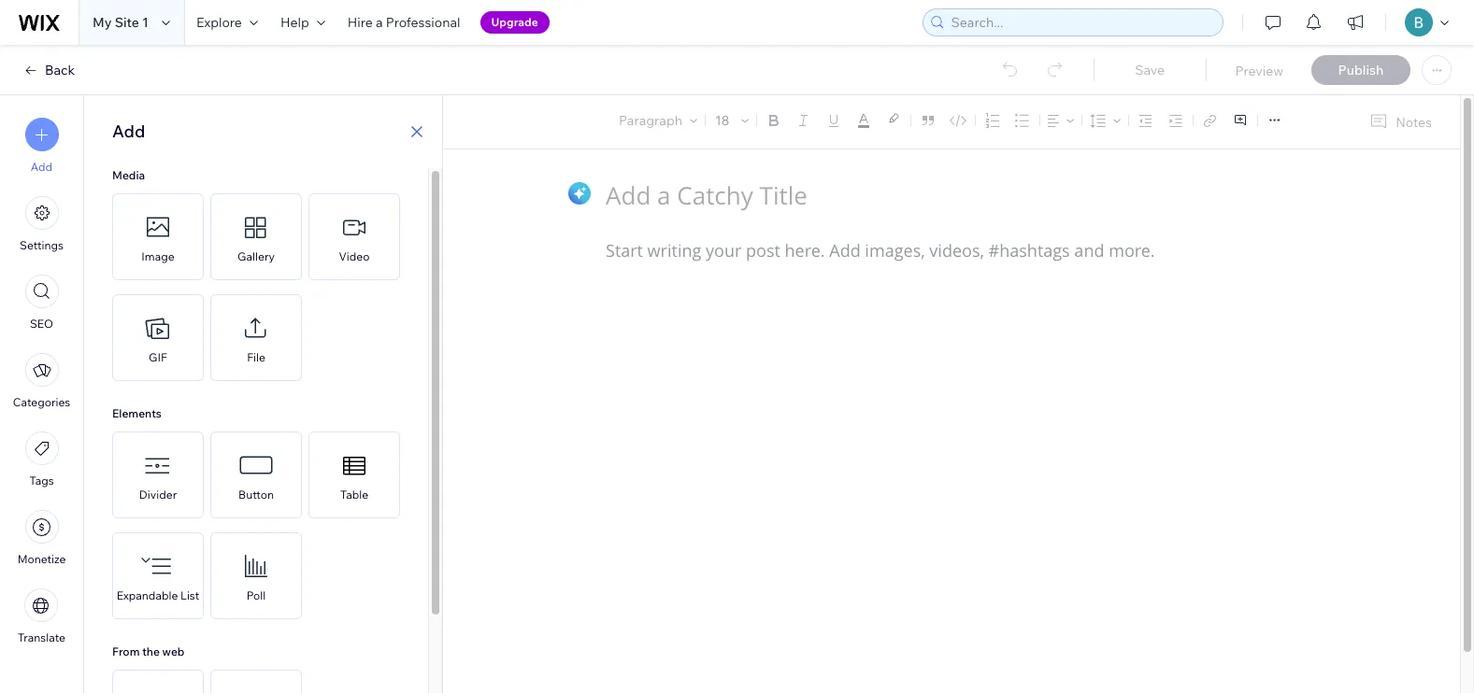 Task type: locate. For each thing, give the bounding box(es) containing it.
expandable
[[117, 589, 178, 603]]

categories button
[[13, 354, 70, 410]]

add
[[112, 121, 145, 142], [31, 160, 52, 174]]

upgrade button
[[480, 11, 550, 34]]

hire a professional link
[[336, 0, 472, 45]]

seo button
[[25, 275, 58, 331]]

monetize button
[[17, 511, 66, 567]]

add inside 'button'
[[31, 160, 52, 174]]

the
[[142, 645, 160, 659]]

gif
[[149, 351, 167, 365]]

video
[[339, 250, 370, 264]]

add up media
[[112, 121, 145, 142]]

add button
[[25, 118, 58, 174]]

0 horizontal spatial add
[[31, 160, 52, 174]]

add up settings 'button'
[[31, 160, 52, 174]]

paragraph
[[619, 112, 683, 129]]

0 vertical spatial add
[[112, 121, 145, 142]]

categories
[[13, 396, 70, 410]]

professional
[[386, 14, 461, 31]]

paragraph button
[[615, 108, 701, 134]]

hire a professional
[[348, 14, 461, 31]]

hire
[[348, 14, 373, 31]]

notes button
[[1363, 109, 1438, 135]]

a
[[376, 14, 383, 31]]

settings
[[20, 238, 64, 253]]

settings button
[[20, 196, 64, 253]]

back button
[[22, 62, 75, 79]]

web
[[162, 645, 185, 659]]

1 horizontal spatial add
[[112, 121, 145, 142]]

Search... field
[[946, 9, 1218, 36]]

tags button
[[25, 432, 58, 488]]

explore
[[196, 14, 242, 31]]

menu
[[0, 107, 83, 657]]

1 vertical spatial add
[[31, 160, 52, 174]]

translate
[[18, 631, 65, 645]]

back
[[45, 62, 75, 79]]

my site 1
[[93, 14, 149, 31]]

expandable list
[[117, 589, 200, 603]]

translate button
[[18, 589, 65, 645]]



Task type: vqa. For each thing, say whether or not it's contained in the screenshot.
'Gift Card' Popup Button
no



Task type: describe. For each thing, give the bounding box(es) containing it.
site
[[115, 14, 139, 31]]

Add a Catchy Title text field
[[606, 179, 1279, 212]]

help
[[280, 14, 309, 31]]

poll
[[247, 589, 266, 603]]

table
[[340, 488, 369, 502]]

monetize
[[17, 553, 66, 567]]

from the web
[[112, 645, 185, 659]]

help button
[[269, 0, 336, 45]]

1
[[142, 14, 149, 31]]

upgrade
[[492, 15, 539, 29]]

seo
[[30, 317, 53, 331]]

file
[[247, 351, 265, 365]]

notes
[[1397, 114, 1433, 130]]

list
[[181, 589, 200, 603]]

from
[[112, 645, 140, 659]]

elements
[[112, 407, 162, 421]]

divider
[[139, 488, 177, 502]]

my
[[93, 14, 112, 31]]

button
[[239, 488, 274, 502]]

media
[[112, 168, 145, 182]]

tags
[[29, 474, 54, 488]]

image
[[142, 250, 175, 264]]

menu containing add
[[0, 107, 83, 657]]

gallery
[[238, 250, 275, 264]]



